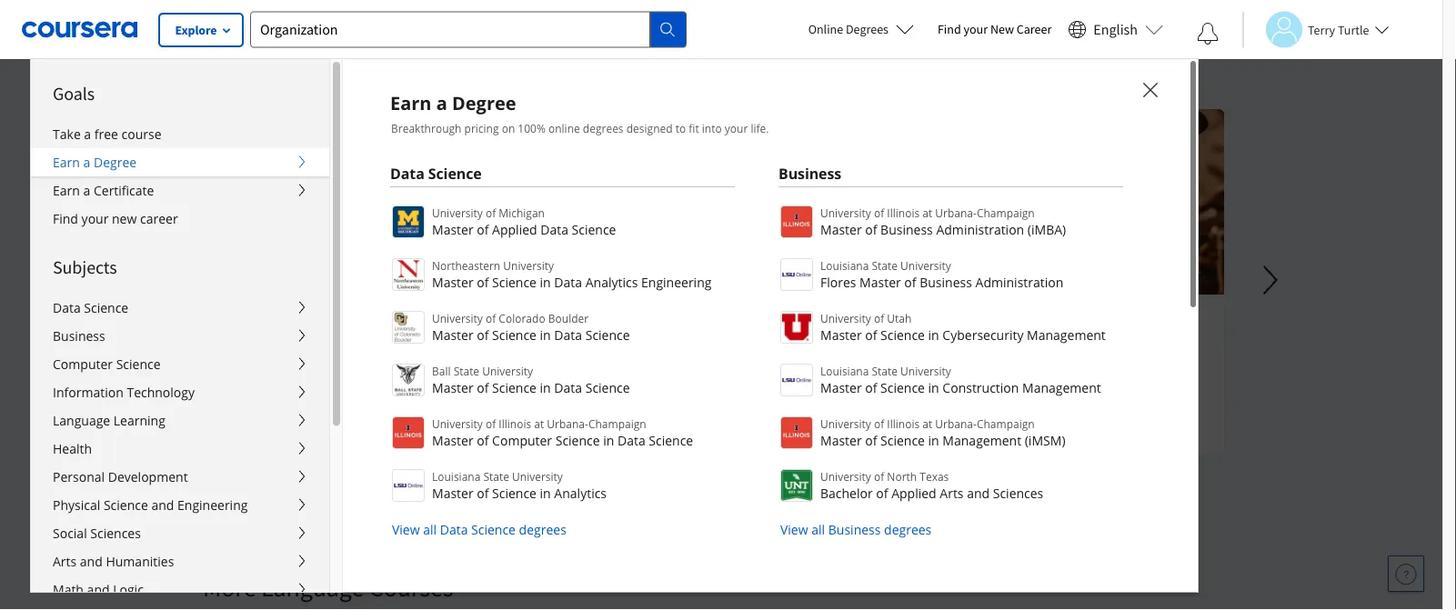 Task type: vqa. For each thing, say whether or not it's contained in the screenshot.


Task type: describe. For each thing, give the bounding box(es) containing it.
help center image
[[1395, 563, 1417, 585]]

university of illinois at urbana-champaign logo image for business
[[780, 417, 813, 449]]

your inside the earn a degree breakthrough pricing on 100% online degrees designed to fit into your life.
[[725, 121, 748, 136]]

master inside university of illinois at urbana-champaign master of science in management (imsm)
[[820, 432, 862, 449]]

science inside northeastern university master of science in data analytics engineering
[[492, 273, 537, 291]]

english inside english button
[[1093, 20, 1138, 39]]

master inside louisiana state university flores master of business administration
[[860, 273, 901, 291]]

courses for more language courses
[[369, 572, 453, 603]]

information technology
[[53, 384, 195, 401]]

university of illinois at urbana-champaign logo image for data science
[[392, 417, 425, 449]]

earn for earn a degree
[[53, 154, 80, 171]]

take
[[53, 126, 81, 143]]

past
[[1056, 336, 1089, 359]]

on
[[502, 121, 515, 136]]

more language courses
[[203, 572, 453, 603]]

more
[[203, 572, 256, 603]]

subjects
[[53, 256, 117, 279]]

and down social sciences
[[80, 553, 103, 570]]

top
[[203, 48, 242, 80]]

math and logic button
[[31, 576, 329, 604]]

northeastern university master of science in data analytics engineering
[[432, 258, 712, 291]]

designed
[[626, 121, 673, 136]]

physical science and engineering button
[[31, 491, 329, 519]]

health
[[53, 440, 92, 457]]

university of michigan master of applied data science
[[432, 205, 616, 238]]

in inside "university of utah master of science in cybersecurity management"
[[928, 326, 939, 343]]

simple
[[999, 336, 1052, 359]]

and inside popup button
[[87, 581, 110, 598]]

university of illinois at urbana-champaign master of science in management (imsm)
[[820, 416, 1065, 449]]

What do you want to learn? text field
[[250, 11, 650, 48]]

bachelor
[[820, 484, 873, 502]]

yonsei university
[[507, 310, 597, 326]]

urbana- inside 'university of illinois at urbana-champaign master of business administration (imba)'
[[935, 205, 977, 220]]

louisiana state university logo image for flores master of business administration
[[780, 258, 813, 291]]

utah
[[887, 311, 912, 326]]

writing,
[[738, 387, 799, 410]]

english inside teach english now! second language reading, writing, and grammar
[[786, 336, 843, 359]]

language inside 'popup button'
[[53, 412, 110, 429]]

of inside louisiana state university flores master of business administration
[[904, 273, 916, 291]]

data inside "university of michigan master of applied data science"
[[540, 221, 568, 238]]

next slide image
[[1249, 258, 1292, 302]]

analytics for data
[[585, 273, 638, 291]]

find your new career link
[[928, 18, 1061, 41]]

personal
[[53, 468, 105, 486]]

breakthrough
[[391, 121, 461, 136]]

humanities
[[106, 553, 174, 570]]

logic
[[113, 581, 144, 598]]

free
[[94, 126, 118, 143]]

your for find your new career
[[81, 210, 109, 227]]

state for master of science in data science
[[453, 363, 479, 378]]

illinois inside 'university of illinois at urbana-champaign master of business administration (imba)'
[[887, 205, 920, 220]]

(imsm)
[[1025, 432, 1065, 449]]

louisiana for flores master of business administration
[[820, 258, 869, 273]]

english button
[[1061, 0, 1170, 59]]

ball state university master of science in data science
[[432, 363, 630, 396]]

ball state university logo image
[[392, 364, 425, 397]]

louisiana for master of science in construction management
[[820, 363, 869, 378]]

in inside university of colorado boulder master of science in data science
[[540, 326, 551, 343]]

science inside popup button
[[84, 299, 128, 316]]

all for data science
[[423, 521, 437, 538]]

online
[[548, 121, 580, 136]]

find your new career link
[[31, 205, 329, 233]]

all for business
[[811, 521, 825, 538]]

close image
[[1139, 78, 1162, 102]]

sciences inside popup button
[[90, 525, 141, 542]]

explore button
[[159, 14, 243, 46]]

data inside popup button
[[53, 299, 81, 316]]

university of utah logo image
[[780, 311, 813, 344]]

michigan
[[499, 205, 545, 220]]

data inside northeastern university master of science in data analytics engineering
[[554, 273, 582, 291]]

of inside louisiana state university master of science in construction management
[[865, 379, 877, 396]]

state for master of science in construction management
[[872, 363, 898, 378]]

certificate,
[[270, 336, 355, 359]]

view all business degrees link
[[778, 521, 932, 538]]

in inside university of illinois at urbana-champaign master of science in management (imsm)
[[928, 432, 939, 449]]

learn to speak korean 1
[[477, 336, 663, 359]]

tesol
[[216, 336, 266, 359]]

earn a degree
[[53, 154, 137, 171]]

urbana- for data science
[[547, 416, 588, 431]]

university inside "university of utah master of science in cybersecurity management"
[[820, 311, 871, 326]]

at for business
[[922, 416, 932, 431]]

second
[[891, 336, 948, 359]]

turtle
[[1338, 21, 1369, 38]]

course
[[121, 126, 161, 143]]

take a free course link
[[31, 120, 329, 148]]

university inside 'university of illinois at urbana-champaign master of business administration (imba)'
[[820, 205, 871, 220]]

in inside the university of illinois at urbana-champaign master of computer science in data science
[[603, 432, 614, 449]]

cybersecurity
[[943, 326, 1024, 343]]

university inside louisiana state university flores master of business administration
[[900, 258, 951, 273]]

boulder
[[548, 311, 589, 326]]

business inside dropdown button
[[53, 327, 105, 345]]

data inside the university of illinois at urbana-champaign master of computer science in data science
[[617, 432, 645, 449]]

and down development
[[151, 497, 174, 514]]

a for take a free course
[[84, 126, 91, 143]]

earn a certificate
[[53, 182, 154, 199]]

find for find your new career
[[53, 210, 78, 227]]

arizona state university image for teach english now! second language reading, writing, and grammar
[[738, 309, 760, 332]]

urbana- for business
[[935, 416, 977, 431]]

terry
[[1308, 21, 1335, 38]]

part
[[358, 336, 391, 359]]

take a free course
[[53, 126, 161, 143]]

university of illinois at urbana-champaign master of computer science in data science
[[432, 416, 693, 449]]

a for earn a certificate
[[83, 182, 90, 199]]

and inside university of north texas bachelor of applied arts and sciences
[[967, 484, 990, 502]]

data inside ball state university master of science in data science
[[554, 379, 582, 396]]

university inside northeastern university master of science in data analytics engineering
[[503, 258, 554, 273]]

university of utah master of science in cybersecurity management
[[820, 311, 1106, 343]]

now! inside teach english now! second language reading, writing, and grammar
[[846, 336, 887, 359]]

new
[[990, 21, 1014, 37]]

data inside university of colorado boulder master of science in data science
[[554, 326, 582, 343]]

engineering inside physical science and engineering dropdown button
[[177, 497, 248, 514]]

state down flores
[[810, 310, 837, 326]]

learning
[[114, 412, 165, 429]]

teach inside tesol certificate, part 1: teach english now!
[[216, 362, 261, 384]]

now! inside tesol certificate, part 1: teach english now!
[[324, 362, 365, 384]]

personal development
[[53, 468, 188, 486]]

physical
[[53, 497, 100, 514]]

courses for top rated courses
[[314, 48, 398, 80]]

certificate
[[94, 182, 154, 199]]

louisiana for master of science in analytics
[[432, 469, 481, 484]]

arizona state university for english
[[768, 310, 894, 326]]

university inside the university of illinois at urbana-champaign master of computer science in data science
[[432, 416, 483, 431]]

of inside northeastern university master of science in data analytics engineering
[[477, 273, 489, 291]]

analytics for in
[[554, 484, 607, 502]]

data science inside the earn a degree menu item
[[390, 164, 482, 183]]

science inside louisiana state university master of science in construction management
[[880, 379, 925, 396]]

master inside the university of illinois at urbana-champaign master of computer science in data science
[[432, 432, 473, 449]]

simple past tense
[[999, 336, 1137, 359]]

pricing
[[464, 121, 499, 136]]

master inside 'university of illinois at urbana-champaign master of business administration (imba)'
[[820, 221, 862, 238]]

life.
[[751, 121, 769, 136]]

management for master of science in construction management
[[1022, 379, 1101, 396]]

louisiana state university master of science in analytics
[[432, 469, 607, 502]]

tense
[[1092, 336, 1137, 359]]

science inside "university of michigan master of applied data science"
[[572, 221, 616, 238]]

view for data science
[[392, 521, 420, 538]]

university inside louisiana state university master of science in construction management
[[900, 363, 951, 378]]

english inside tesol certificate, part 1: teach english now!
[[264, 362, 321, 384]]

personal development button
[[31, 463, 329, 491]]

university inside ball state university master of science in data science
[[482, 363, 533, 378]]

yonsei university image
[[477, 309, 499, 332]]

state up the certificate, at left bottom
[[288, 310, 315, 326]]

new
[[112, 210, 137, 227]]

list inside top rated courses carousel element
[[203, 480, 1226, 500]]

learn
[[477, 336, 520, 359]]

university inside louisiana state university master of science in analytics
[[512, 469, 563, 484]]

rated
[[247, 48, 309, 80]]

at for data science
[[534, 416, 544, 431]]

engineering inside northeastern university master of science in data analytics engineering
[[641, 273, 712, 291]]

teach inside teach english now! second language reading, writing, and grammar
[[738, 336, 783, 359]]

earn a certificate button
[[31, 176, 329, 205]]

arts and humanities
[[53, 553, 174, 570]]

speak
[[544, 336, 591, 359]]



Task type: locate. For each thing, give the bounding box(es) containing it.
louisiana state university master of science in construction management
[[820, 363, 1101, 396]]

find
[[938, 21, 961, 37], [53, 210, 78, 227]]

1 horizontal spatial arizona state university image
[[738, 309, 760, 332]]

2 vertical spatial english
[[264, 362, 321, 384]]

2 arizona state university from the left
[[768, 310, 894, 326]]

business inside louisiana state university flores master of business administration
[[920, 273, 972, 291]]

1 arizona from the left
[[246, 310, 286, 326]]

degree inside the earn a degree breakthrough pricing on 100% online degrees designed to fit into your life.
[[452, 90, 516, 115]]

louisiana state university logo image for master of science in analytics
[[392, 469, 425, 502]]

online degrees
[[808, 21, 888, 37]]

of inside louisiana state university master of science in analytics
[[477, 484, 489, 502]]

0 vertical spatial degree
[[452, 90, 516, 115]]

0 horizontal spatial data science
[[53, 299, 128, 316]]

arizona up teach english now! second language reading, writing, and grammar
[[768, 310, 808, 326]]

course
[[477, 423, 514, 439], [999, 423, 1036, 439]]

your left new
[[81, 210, 109, 227]]

2 all from the left
[[811, 521, 825, 538]]

a down earn a degree
[[83, 182, 90, 199]]

0 horizontal spatial language
[[53, 412, 110, 429]]

earn up breakthrough on the top
[[390, 90, 432, 115]]

master inside ball state university master of science in data science
[[432, 379, 473, 396]]

of
[[486, 205, 496, 220], [874, 205, 884, 220], [477, 221, 489, 238], [865, 221, 877, 238], [477, 273, 489, 291], [904, 273, 916, 291], [486, 311, 496, 326], [874, 311, 884, 326], [477, 326, 489, 343], [865, 326, 877, 343], [477, 379, 489, 396], [865, 379, 877, 396], [486, 416, 496, 431], [874, 416, 884, 431], [477, 432, 489, 449], [865, 432, 877, 449], [874, 469, 884, 484], [477, 484, 489, 502], [876, 484, 888, 502]]

goals
[[53, 82, 95, 105]]

degrees
[[846, 21, 888, 37]]

arizona state university image left university of utah logo
[[738, 309, 760, 332]]

and
[[802, 387, 832, 410], [967, 484, 990, 502], [151, 497, 174, 514], [80, 553, 103, 570], [87, 581, 110, 598]]

0 vertical spatial courses
[[314, 48, 398, 80]]

engineering up 1
[[641, 273, 712, 291]]

course for learn to speak korean 1
[[477, 423, 514, 439]]

state up view all data science degrees
[[483, 469, 509, 484]]

2 vertical spatial louisiana
[[432, 469, 481, 484]]

louisiana
[[820, 258, 869, 273], [820, 363, 869, 378], [432, 469, 481, 484]]

university of north texas logo image
[[780, 469, 813, 502]]

louisiana up grammar
[[820, 363, 869, 378]]

urbana- up louisiana state university flores master of business administration on the top right of the page
[[935, 205, 977, 220]]

university of colorado boulder master of science in data science
[[432, 311, 630, 343]]

list
[[390, 204, 735, 539], [778, 204, 1123, 539], [203, 480, 1226, 500]]

1 vertical spatial your
[[725, 121, 748, 136]]

university
[[432, 205, 483, 220], [820, 205, 871, 220], [503, 258, 554, 273], [900, 258, 951, 273], [318, 310, 371, 326], [543, 310, 597, 326], [840, 310, 894, 326], [432, 311, 483, 326], [820, 311, 871, 326], [482, 363, 533, 378], [900, 363, 951, 378], [432, 416, 483, 431], [820, 416, 871, 431], [512, 469, 563, 484], [820, 469, 871, 484]]

management inside university of illinois at urbana-champaign master of science in management (imsm)
[[943, 432, 1021, 449]]

champaign inside 'university of illinois at urbana-champaign master of business administration (imba)'
[[977, 205, 1035, 220]]

1
[[653, 336, 663, 359]]

applied down the michigan
[[492, 221, 537, 238]]

english up the reading,
[[786, 336, 843, 359]]

2 horizontal spatial language
[[738, 362, 813, 384]]

1 horizontal spatial degrees
[[583, 121, 624, 136]]

management inside louisiana state university master of science in construction management
[[1022, 379, 1101, 396]]

1:
[[394, 336, 408, 359]]

english right career
[[1093, 20, 1138, 39]]

math
[[53, 581, 84, 598]]

find inside find your new career link
[[53, 210, 78, 227]]

1 arizona state university image from the left
[[216, 309, 238, 332]]

engineering up "social sciences" popup button
[[177, 497, 248, 514]]

0 vertical spatial teach
[[738, 336, 783, 359]]

1 vertical spatial analytics
[[554, 484, 607, 502]]

louisiana state university logo image left flores
[[780, 258, 813, 291]]

champaign down korean
[[588, 416, 646, 431]]

language up the writing,
[[738, 362, 813, 384]]

0 horizontal spatial view
[[392, 521, 420, 538]]

master inside "university of michigan master of applied data science"
[[432, 221, 473, 238]]

1 vertical spatial computer
[[492, 432, 552, 449]]

earn a degree breakthrough pricing on 100% online degrees designed to fit into your life.
[[390, 90, 769, 136]]

health button
[[31, 435, 329, 463]]

view all data science degrees link
[[390, 521, 566, 538]]

your left "life."
[[725, 121, 748, 136]]

0 vertical spatial find
[[938, 21, 961, 37]]

and left logic
[[87, 581, 110, 598]]

1 vertical spatial language
[[53, 412, 110, 429]]

1 horizontal spatial language
[[261, 572, 364, 603]]

2 horizontal spatial degrees
[[884, 521, 932, 538]]

grammar
[[836, 387, 909, 410]]

development
[[108, 468, 188, 486]]

language learning button
[[31, 407, 329, 435]]

0 vertical spatial sciences
[[993, 484, 1043, 502]]

1 vertical spatial earn
[[53, 154, 80, 171]]

math and logic
[[53, 581, 144, 598]]

business
[[778, 164, 841, 183], [880, 221, 933, 238], [920, 273, 972, 291], [53, 327, 105, 345], [828, 521, 881, 538]]

engineering
[[641, 273, 712, 291], [177, 497, 248, 514]]

teach
[[738, 336, 783, 359], [216, 362, 261, 384]]

language right more
[[261, 572, 364, 603]]

administration inside louisiana state university flores master of business administration
[[975, 273, 1063, 291]]

a up breakthrough on the top
[[436, 90, 447, 115]]

your
[[964, 21, 988, 37], [725, 121, 748, 136], [81, 210, 109, 227]]

degree up pricing
[[452, 90, 516, 115]]

arizona up tesol
[[246, 310, 286, 326]]

louisiana state university logo image down university of utah logo
[[780, 364, 813, 397]]

northeastern university  logo image
[[392, 258, 425, 291]]

state for flores master of business administration
[[872, 258, 898, 273]]

teach english now! second language reading, writing, and grammar
[[738, 336, 948, 410]]

1 horizontal spatial computer
[[492, 432, 552, 449]]

university inside "university of michigan master of applied data science"
[[432, 205, 483, 220]]

at inside university of illinois at urbana-champaign master of science in management (imsm)
[[922, 416, 932, 431]]

master inside northeastern university master of science in data analytics engineering
[[432, 273, 473, 291]]

illinois inside the university of illinois at urbana-champaign master of computer science in data science
[[499, 416, 531, 431]]

a inside the earn a degree breakthrough pricing on 100% online degrees designed to fit into your life.
[[436, 90, 447, 115]]

louisiana up 'view all data science degrees' link
[[432, 469, 481, 484]]

and inside teach english now! second language reading, writing, and grammar
[[802, 387, 832, 410]]

language down information
[[53, 412, 110, 429]]

in inside ball state university master of science in data science
[[540, 379, 551, 396]]

earn for earn a degree breakthrough pricing on 100% online degrees designed to fit into your life.
[[390, 90, 432, 115]]

science inside louisiana state university master of science in analytics
[[492, 484, 537, 502]]

illinois down ball state university master of science in data science
[[499, 416, 531, 431]]

1 horizontal spatial view
[[780, 521, 808, 538]]

2 course from the left
[[999, 423, 1036, 439]]

explore
[[175, 22, 217, 38]]

find inside find your new career link
[[938, 21, 961, 37]]

louisiana state university flores master of business administration
[[820, 258, 1063, 291]]

data science down subjects
[[53, 299, 128, 316]]

1 vertical spatial engineering
[[177, 497, 248, 514]]

earn for earn a certificate
[[53, 182, 80, 199]]

1 horizontal spatial find
[[938, 21, 961, 37]]

university of north texas bachelor of applied arts and sciences
[[820, 469, 1043, 502]]

tesol certificate, part 1: teach english now!
[[216, 336, 408, 384]]

1 vertical spatial louisiana
[[820, 363, 869, 378]]

0 vertical spatial applied
[[492, 221, 537, 238]]

your for find your new career
[[964, 21, 988, 37]]

courses
[[314, 48, 398, 80], [369, 572, 453, 603]]

louisiana inside louisiana state university master of science in analytics
[[432, 469, 481, 484]]

university of michigan logo image
[[392, 206, 425, 238]]

1 horizontal spatial to
[[675, 121, 686, 136]]

1 horizontal spatial arts
[[940, 484, 964, 502]]

degree inside popup button
[[94, 154, 137, 171]]

a inside popup button
[[83, 154, 90, 171]]

state inside louisiana state university master of science in construction management
[[872, 363, 898, 378]]

social sciences
[[53, 525, 141, 542]]

0 vertical spatial arts
[[940, 484, 964, 502]]

None search field
[[250, 11, 687, 48]]

in inside louisiana state university master of science in analytics
[[540, 484, 551, 502]]

0 vertical spatial administration
[[936, 221, 1024, 238]]

degrees down louisiana state university master of science in analytics
[[519, 521, 566, 538]]

0 vertical spatial analytics
[[585, 273, 638, 291]]

1 vertical spatial degree
[[94, 154, 137, 171]]

to
[[675, 121, 686, 136], [524, 336, 540, 359]]

construction
[[943, 379, 1019, 396]]

in inside northeastern university master of science in data analytics engineering
[[540, 273, 551, 291]]

1 horizontal spatial engineering
[[641, 273, 712, 291]]

state for master of science in analytics
[[483, 469, 509, 484]]

1 vertical spatial data science
[[53, 299, 128, 316]]

view for business
[[780, 521, 808, 538]]

0 horizontal spatial all
[[423, 521, 437, 538]]

0 horizontal spatial sciences
[[90, 525, 141, 542]]

100%
[[518, 121, 546, 136]]

louisiana state university logo image for master of science in construction management
[[780, 364, 813, 397]]

applied down north
[[891, 484, 936, 502]]

arizona state university image for tesol certificate, part 1: teach english now!
[[216, 309, 238, 332]]

list containing master of applied data science
[[390, 204, 735, 539]]

illinois up louisiana state university flores master of business administration on the top right of the page
[[887, 205, 920, 220]]

arts inside arts and humanities dropdown button
[[53, 553, 77, 570]]

find for find your new career
[[938, 21, 961, 37]]

language inside teach english now! second language reading, writing, and grammar
[[738, 362, 813, 384]]

2 horizontal spatial your
[[964, 21, 988, 37]]

university inside university of north texas bachelor of applied arts and sciences
[[820, 469, 871, 484]]

arizona state university image up tesol
[[216, 309, 238, 332]]

data science down breakthrough on the top
[[390, 164, 482, 183]]

0 vertical spatial your
[[964, 21, 988, 37]]

urbana-
[[935, 205, 977, 220], [547, 416, 588, 431], [935, 416, 977, 431]]

sciences up arts and humanities
[[90, 525, 141, 542]]

courses right rated
[[314, 48, 398, 80]]

1 horizontal spatial arizona
[[768, 310, 808, 326]]

analytics down the university of illinois at urbana-champaign master of computer science in data science at bottom
[[554, 484, 607, 502]]

earn inside popup button
[[53, 154, 80, 171]]

korean
[[595, 336, 650, 359]]

champaign for data science
[[588, 416, 646, 431]]

science
[[428, 164, 482, 183], [572, 221, 616, 238], [492, 273, 537, 291], [84, 299, 128, 316], [492, 326, 537, 343], [585, 326, 630, 343], [880, 326, 925, 343], [116, 356, 161, 373], [492, 379, 537, 396], [585, 379, 630, 396], [880, 379, 925, 396], [555, 432, 600, 449], [649, 432, 693, 449], [880, 432, 925, 449], [492, 484, 537, 502], [104, 497, 148, 514], [471, 521, 516, 538]]

0 horizontal spatial engineering
[[177, 497, 248, 514]]

degree for earn a degree
[[94, 154, 137, 171]]

degrees right online
[[583, 121, 624, 136]]

arizona for english
[[768, 310, 808, 326]]

1 horizontal spatial all
[[811, 521, 825, 538]]

2 view from the left
[[780, 521, 808, 538]]

data science button
[[31, 294, 329, 322]]

view
[[392, 521, 420, 538], [780, 521, 808, 538]]

computer up information
[[53, 356, 113, 373]]

course for simple past tense
[[999, 423, 1036, 439]]

terry turtle button
[[1242, 11, 1389, 48]]

1 vertical spatial english
[[786, 336, 843, 359]]

louisiana state university logo image up 'view all data science degrees' link
[[392, 469, 425, 502]]

course up louisiana state university master of science in analytics
[[477, 423, 514, 439]]

administration
[[936, 221, 1024, 238], [975, 273, 1063, 291]]

arizona state university up the certificate, at left bottom
[[246, 310, 371, 326]]

career
[[1017, 21, 1052, 37]]

earn down earn a degree
[[53, 182, 80, 199]]

data science inside popup button
[[53, 299, 128, 316]]

administration up louisiana state university flores master of business administration on the top right of the page
[[936, 221, 1024, 238]]

1 horizontal spatial arizona state university
[[768, 310, 894, 326]]

1 vertical spatial management
[[1022, 379, 1101, 396]]

1 vertical spatial courses
[[369, 572, 453, 603]]

earn a degree menu item
[[343, 58, 1456, 610]]

at up texas at the right bottom
[[922, 416, 932, 431]]

list for business
[[778, 204, 1123, 539]]

list containing master of business administration (imba)
[[778, 204, 1123, 539]]

degrees inside the earn a degree breakthrough pricing on 100% online degrees designed to fit into your life.
[[583, 121, 624, 136]]

0 horizontal spatial to
[[524, 336, 540, 359]]

english down the certificate, at left bottom
[[264, 362, 321, 384]]

0 vertical spatial louisiana state university logo image
[[780, 258, 813, 291]]

administration up "university of california, irvine" image
[[975, 273, 1063, 291]]

a inside dropdown button
[[83, 182, 90, 199]]

1 vertical spatial arts
[[53, 553, 77, 570]]

champaign inside university of illinois at urbana-champaign master of science in management (imsm)
[[977, 416, 1035, 431]]

0 horizontal spatial your
[[81, 210, 109, 227]]

management right "university of california, irvine" image
[[1027, 326, 1106, 343]]

2 vertical spatial earn
[[53, 182, 80, 199]]

urbana- down construction
[[935, 416, 977, 431]]

1 arizona state university from the left
[[246, 310, 371, 326]]

university inside university of illinois at urbana-champaign master of science in management (imsm)
[[820, 416, 871, 431]]

champaign inside the university of illinois at urbana-champaign master of computer science in data science
[[588, 416, 646, 431]]

2 arizona state university image from the left
[[738, 309, 760, 332]]

applied inside university of north texas bachelor of applied arts and sciences
[[891, 484, 936, 502]]

science inside university of illinois at urbana-champaign master of science in management (imsm)
[[880, 432, 925, 449]]

northeastern
[[432, 258, 500, 273]]

arizona state university for certificate,
[[246, 310, 371, 326]]

champaign up (imba)
[[977, 205, 1035, 220]]

now!
[[846, 336, 887, 359], [324, 362, 365, 384]]

1 horizontal spatial your
[[725, 121, 748, 136]]

university inside university of colorado boulder master of science in data science
[[432, 311, 483, 326]]

of inside ball state university master of science in data science
[[477, 379, 489, 396]]

1 vertical spatial louisiana state university logo image
[[780, 364, 813, 397]]

arts and humanities button
[[31, 547, 329, 576]]

master inside louisiana state university master of science in construction management
[[820, 379, 862, 396]]

1 vertical spatial find
[[53, 210, 78, 227]]

0 vertical spatial language
[[738, 362, 813, 384]]

and down university of illinois at urbana-champaign master of science in management (imsm)
[[967, 484, 990, 502]]

career
[[140, 210, 178, 227]]

urbana- inside university of illinois at urbana-champaign master of science in management (imsm)
[[935, 416, 977, 431]]

at inside 'university of illinois at urbana-champaign master of business administration (imba)'
[[922, 205, 932, 220]]

at up louisiana state university flores master of business administration on the top right of the page
[[922, 205, 932, 220]]

show notifications image
[[1197, 23, 1219, 45]]

to down the yonsei
[[524, 336, 540, 359]]

computer inside dropdown button
[[53, 356, 113, 373]]

to left fit
[[675, 121, 686, 136]]

sciences inside university of north texas bachelor of applied arts and sciences
[[993, 484, 1043, 502]]

analytics up boulder
[[585, 273, 638, 291]]

0 horizontal spatial arizona state university
[[246, 310, 371, 326]]

find your new career
[[938, 21, 1052, 37]]

illinois for data science
[[499, 416, 531, 431]]

technology
[[127, 384, 195, 401]]

master
[[432, 221, 473, 238], [820, 221, 862, 238], [432, 273, 473, 291], [860, 273, 901, 291], [432, 326, 473, 343], [820, 326, 862, 343], [432, 379, 473, 396], [820, 379, 862, 396], [432, 432, 473, 449], [820, 432, 862, 449], [432, 484, 473, 502]]

texas
[[920, 469, 949, 484]]

louisiana state university logo image
[[780, 258, 813, 291], [780, 364, 813, 397], [392, 469, 425, 502]]

management down simple past tense
[[1022, 379, 1101, 396]]

terry turtle
[[1308, 21, 1369, 38]]

0 horizontal spatial degree
[[94, 154, 137, 171]]

a up earn a certificate
[[83, 154, 90, 171]]

2 arizona from the left
[[768, 310, 808, 326]]

social
[[53, 525, 87, 542]]

0 vertical spatial louisiana
[[820, 258, 869, 273]]

find your new career
[[53, 210, 178, 227]]

arizona state university down flores
[[768, 310, 894, 326]]

physical science and engineering
[[53, 497, 248, 514]]

1 horizontal spatial applied
[[891, 484, 936, 502]]

language
[[738, 362, 813, 384], [53, 412, 110, 429], [261, 572, 364, 603]]

university of illinois at urbana-champaign logo image
[[780, 206, 813, 238], [392, 417, 425, 449], [780, 417, 813, 449]]

all
[[423, 521, 437, 538], [811, 521, 825, 538]]

management down construction
[[943, 432, 1021, 449]]

arts up math
[[53, 553, 77, 570]]

master inside "university of utah master of science in cybersecurity management"
[[820, 326, 862, 343]]

state
[[872, 258, 898, 273], [288, 310, 315, 326], [810, 310, 837, 326], [453, 363, 479, 378], [872, 363, 898, 378], [483, 469, 509, 484]]

sciences down (imsm)
[[993, 484, 1043, 502]]

state up utah
[[872, 258, 898, 273]]

0 horizontal spatial course
[[477, 423, 514, 439]]

1 horizontal spatial data science
[[390, 164, 482, 183]]

university of california, irvine image
[[999, 309, 1021, 332]]

a for earn a degree
[[83, 154, 90, 171]]

a for earn a degree breakthrough pricing on 100% online degrees designed to fit into your life.
[[436, 90, 447, 115]]

arts inside university of north texas bachelor of applied arts and sciences
[[940, 484, 964, 502]]

and down the reading,
[[802, 387, 832, 410]]

teach down tesol
[[216, 362, 261, 384]]

1 vertical spatial to
[[524, 336, 540, 359]]

illinois down grammar
[[887, 416, 920, 431]]

1 vertical spatial sciences
[[90, 525, 141, 542]]

online
[[808, 21, 843, 37]]

now! up the reading,
[[846, 336, 887, 359]]

master inside university of colorado boulder master of science in data science
[[432, 326, 473, 343]]

teach up the writing,
[[738, 336, 783, 359]]

find down earn a certificate
[[53, 210, 78, 227]]

0 vertical spatial english
[[1093, 20, 1138, 39]]

arts down texas at the right bottom
[[940, 484, 964, 502]]

science inside "university of utah master of science in cybersecurity management"
[[880, 326, 925, 343]]

1 horizontal spatial english
[[786, 336, 843, 359]]

business inside 'university of illinois at urbana-champaign master of business administration (imba)'
[[880, 221, 933, 238]]

earn inside the earn a degree breakthrough pricing on 100% online degrees designed to fit into your life.
[[390, 90, 432, 115]]

2 vertical spatial management
[[943, 432, 1021, 449]]

state inside louisiana state university flores master of business administration
[[872, 258, 898, 273]]

1 horizontal spatial sciences
[[993, 484, 1043, 502]]

find left the new
[[938, 21, 961, 37]]

2 vertical spatial louisiana state university logo image
[[392, 469, 425, 502]]

1 vertical spatial applied
[[891, 484, 936, 502]]

champaign for business
[[977, 416, 1035, 431]]

reading,
[[816, 362, 884, 384]]

university of colorado boulder logo image
[[392, 311, 425, 344]]

social sciences button
[[31, 519, 329, 547]]

explore menu element
[[31, 59, 329, 610]]

top rated courses carousel element
[[194, 0, 1456, 517]]

a left free on the left
[[84, 126, 91, 143]]

(imba)
[[1028, 221, 1066, 238]]

your inside explore menu element
[[81, 210, 109, 227]]

louisiana up flores
[[820, 258, 869, 273]]

state up grammar
[[872, 363, 898, 378]]

0 vertical spatial to
[[675, 121, 686, 136]]

arts
[[940, 484, 964, 502], [53, 553, 77, 570]]

ball
[[432, 363, 451, 378]]

computer up louisiana state university master of science in analytics
[[492, 432, 552, 449]]

master inside louisiana state university master of science in analytics
[[432, 484, 473, 502]]

analytics inside louisiana state university master of science in analytics
[[554, 484, 607, 502]]

list for data science
[[390, 204, 735, 539]]

champaign up (imsm)
[[977, 416, 1035, 431]]

illinois for business
[[887, 416, 920, 431]]

0 horizontal spatial arts
[[53, 553, 77, 570]]

administration inside 'university of illinois at urbana-champaign master of business administration (imba)'
[[936, 221, 1024, 238]]

computer inside the university of illinois at urbana-champaign master of computer science in data science
[[492, 432, 552, 449]]

degrees
[[583, 121, 624, 136], [519, 521, 566, 538], [884, 521, 932, 538]]

1 vertical spatial now!
[[324, 362, 365, 384]]

0 vertical spatial now!
[[846, 336, 887, 359]]

information
[[53, 384, 123, 401]]

degree down 'take a free course'
[[94, 154, 137, 171]]

0 vertical spatial earn
[[390, 90, 432, 115]]

0 horizontal spatial arizona state university image
[[216, 309, 238, 332]]

coursera image
[[22, 15, 137, 44]]

2 horizontal spatial english
[[1093, 20, 1138, 39]]

0 horizontal spatial computer
[[53, 356, 113, 373]]

1 vertical spatial teach
[[216, 362, 261, 384]]

2 vertical spatial language
[[261, 572, 364, 603]]

0 vertical spatial computer
[[53, 356, 113, 373]]

0 vertical spatial data science
[[390, 164, 482, 183]]

1 vertical spatial administration
[[975, 273, 1063, 291]]

north
[[887, 469, 917, 484]]

now! down part
[[324, 362, 365, 384]]

in
[[540, 273, 551, 291], [540, 326, 551, 343], [928, 326, 939, 343], [540, 379, 551, 396], [928, 379, 939, 396], [603, 432, 614, 449], [928, 432, 939, 449], [540, 484, 551, 502]]

urbana- down ball state university master of science in data science
[[547, 416, 588, 431]]

1 course from the left
[[477, 423, 514, 439]]

earn down take
[[53, 154, 80, 171]]

applied inside "university of michigan master of applied data science"
[[492, 221, 537, 238]]

at
[[922, 205, 932, 220], [534, 416, 544, 431], [922, 416, 932, 431]]

top rated courses
[[203, 48, 398, 80]]

0 horizontal spatial find
[[53, 210, 78, 227]]

management inside "university of utah master of science in cybersecurity management"
[[1027, 326, 1106, 343]]

arizona state university image
[[216, 309, 238, 332], [738, 309, 760, 332]]

earn a degree group
[[30, 58, 1456, 610]]

in inside louisiana state university master of science in construction management
[[928, 379, 939, 396]]

earn inside dropdown button
[[53, 182, 80, 199]]

state right ball
[[453, 363, 479, 378]]

analytics inside northeastern university master of science in data analytics engineering
[[585, 273, 638, 291]]

1 horizontal spatial degree
[[452, 90, 516, 115]]

arizona for certificate,
[[246, 310, 286, 326]]

management for master of science in cybersecurity management
[[1027, 326, 1106, 343]]

management
[[1027, 326, 1106, 343], [1022, 379, 1101, 396], [943, 432, 1021, 449]]

illinois inside university of illinois at urbana-champaign master of science in management (imsm)
[[887, 416, 920, 431]]

degrees down university of north texas bachelor of applied arts and sciences
[[884, 521, 932, 538]]

0 horizontal spatial now!
[[324, 362, 365, 384]]

online degrees button
[[794, 9, 928, 49]]

state inside louisiana state university master of science in analytics
[[483, 469, 509, 484]]

degree for earn a degree breakthrough pricing on 100% online degrees designed to fit into your life.
[[452, 90, 516, 115]]

0 horizontal spatial degrees
[[519, 521, 566, 538]]

0 vertical spatial management
[[1027, 326, 1106, 343]]

urbana- inside the university of illinois at urbana-champaign master of computer science in data science
[[547, 416, 588, 431]]

flores
[[820, 273, 856, 291]]

english
[[1093, 20, 1138, 39], [786, 336, 843, 359], [264, 362, 321, 384]]

0 horizontal spatial english
[[264, 362, 321, 384]]

1 all from the left
[[423, 521, 437, 538]]

1 horizontal spatial teach
[[738, 336, 783, 359]]

1 horizontal spatial now!
[[846, 336, 887, 359]]

course down construction
[[999, 423, 1036, 439]]

to inside the earn a degree breakthrough pricing on 100% online degrees designed to fit into your life.
[[675, 121, 686, 136]]

1 view from the left
[[392, 521, 420, 538]]

colorado
[[499, 311, 545, 326]]

your left the new
[[964, 21, 988, 37]]

louisiana inside louisiana state university master of science in construction management
[[820, 363, 869, 378]]

illinois
[[887, 205, 920, 220], [499, 416, 531, 431], [887, 416, 920, 431]]

0 horizontal spatial teach
[[216, 362, 261, 384]]

courses down 'view all data science degrees' link
[[369, 572, 453, 603]]

0 vertical spatial engineering
[[641, 273, 712, 291]]

0 horizontal spatial arizona
[[246, 310, 286, 326]]

at down ball state university master of science in data science
[[534, 416, 544, 431]]

2 vertical spatial your
[[81, 210, 109, 227]]

1 horizontal spatial course
[[999, 423, 1036, 439]]

0 horizontal spatial applied
[[492, 221, 537, 238]]



